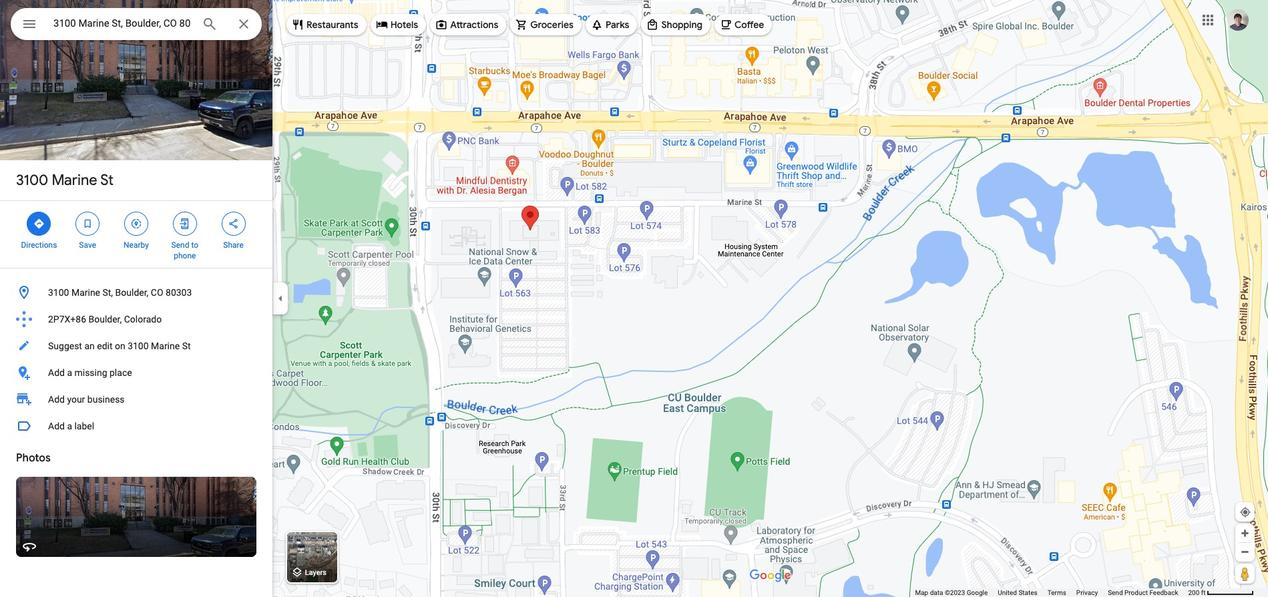 Task type: describe. For each thing, give the bounding box(es) containing it.
marine for st
[[52, 171, 97, 190]]

save
[[79, 241, 96, 250]]

restaurants button
[[287, 9, 367, 41]]

©2023
[[945, 589, 966, 597]]

st inside button
[[182, 341, 191, 351]]

add your business
[[48, 394, 125, 405]]

2p7x+86
[[48, 314, 86, 325]]

send product feedback button
[[1109, 589, 1179, 597]]

2 vertical spatial marine
[[151, 341, 180, 351]]

show street view coverage image
[[1236, 564, 1256, 584]]

privacy button
[[1077, 589, 1099, 597]]

add for add your business
[[48, 394, 65, 405]]

hotels button
[[371, 9, 426, 41]]

 search field
[[11, 8, 262, 43]]

80303
[[166, 287, 192, 298]]

co
[[151, 287, 163, 298]]

actions for 3100 marine st region
[[0, 201, 273, 268]]

nearby
[[124, 241, 149, 250]]

parks button
[[586, 9, 638, 41]]

200
[[1189, 589, 1200, 597]]

3100 marine st main content
[[0, 0, 273, 597]]

business
[[87, 394, 125, 405]]

send for send to phone
[[171, 241, 189, 250]]

terms
[[1048, 589, 1067, 597]]

add your business link
[[0, 386, 273, 413]]

send for send product feedback
[[1109, 589, 1124, 597]]


[[228, 217, 240, 231]]

shopping
[[662, 19, 703, 31]]

states
[[1019, 589, 1038, 597]]

map
[[916, 589, 929, 597]]

united states
[[999, 589, 1038, 597]]

share
[[223, 241, 244, 250]]

photos
[[16, 452, 51, 465]]

united
[[999, 589, 1018, 597]]

directions
[[21, 241, 57, 250]]

suggest an edit on 3100 marine st
[[48, 341, 191, 351]]

2p7x+86 boulder, colorado button
[[0, 306, 273, 333]]


[[82, 217, 94, 231]]

add a missing place button
[[0, 359, 273, 386]]

coffee
[[735, 19, 765, 31]]

3100 Marine St, Boulder, CO 80303 field
[[11, 8, 262, 40]]

 button
[[11, 8, 48, 43]]

attractions
[[450, 19, 499, 31]]

send to phone
[[171, 241, 198, 261]]

groceries
[[531, 19, 574, 31]]

footer inside 'google maps' element
[[916, 589, 1189, 597]]

200 ft button
[[1189, 589, 1255, 597]]

label
[[74, 421, 94, 432]]


[[33, 217, 45, 231]]



Task type: locate. For each thing, give the bounding box(es) containing it.
google
[[967, 589, 988, 597]]

add a label button
[[0, 413, 273, 440]]

marine up 
[[52, 171, 97, 190]]

a
[[67, 368, 72, 378], [67, 421, 72, 432]]

feedback
[[1150, 589, 1179, 597]]

add left label
[[48, 421, 65, 432]]

1 vertical spatial a
[[67, 421, 72, 432]]

none field inside "3100 marine st, boulder, co 80303" field
[[53, 15, 191, 31]]

missing
[[74, 368, 107, 378]]

3100 right the on
[[128, 341, 149, 351]]

marine down "colorado"
[[151, 341, 180, 351]]

show your location image
[[1240, 507, 1252, 519]]

boulder, inside button
[[89, 314, 122, 325]]

3100 marine st
[[16, 171, 114, 190]]

3100
[[16, 171, 48, 190], [48, 287, 69, 298], [128, 341, 149, 351]]

send up phone
[[171, 241, 189, 250]]

parks
[[606, 19, 630, 31]]

add left your
[[48, 394, 65, 405]]

collapse side panel image
[[273, 291, 288, 306]]

add for add a label
[[48, 421, 65, 432]]

1 vertical spatial boulder,
[[89, 314, 122, 325]]

marine
[[52, 171, 97, 190], [71, 287, 100, 298], [151, 341, 180, 351]]

restaurants
[[307, 19, 359, 31]]

add a label
[[48, 421, 94, 432]]

united states button
[[999, 589, 1038, 597]]

suggest
[[48, 341, 82, 351]]

an
[[84, 341, 95, 351]]

3 add from the top
[[48, 421, 65, 432]]

on
[[115, 341, 125, 351]]

1 add from the top
[[48, 368, 65, 378]]


[[21, 15, 37, 33]]

3100 up '2p7x+86'
[[48, 287, 69, 298]]

shopping button
[[642, 9, 711, 41]]

a left label
[[67, 421, 72, 432]]

add
[[48, 368, 65, 378], [48, 394, 65, 405], [48, 421, 65, 432]]

suggest an edit on 3100 marine st button
[[0, 333, 273, 359]]

1 vertical spatial add
[[48, 394, 65, 405]]

send
[[171, 241, 189, 250], [1109, 589, 1124, 597]]

ft
[[1202, 589, 1206, 597]]

a for label
[[67, 421, 72, 432]]

a inside add a missing place button
[[67, 368, 72, 378]]

boulder, up edit
[[89, 314, 122, 325]]

0 horizontal spatial st
[[100, 171, 114, 190]]

privacy
[[1077, 589, 1099, 597]]

terms button
[[1048, 589, 1067, 597]]

product
[[1125, 589, 1149, 597]]

zoom out image
[[1241, 547, 1251, 557]]

coffee button
[[715, 9, 773, 41]]

0 vertical spatial a
[[67, 368, 72, 378]]

send inside the send to phone
[[171, 241, 189, 250]]

0 vertical spatial st
[[100, 171, 114, 190]]

google account: nolan park  
(nolan.park@adept.ai) image
[[1228, 9, 1250, 30]]

a for missing
[[67, 368, 72, 378]]

phone
[[174, 251, 196, 261]]

add for add a missing place
[[48, 368, 65, 378]]

st
[[100, 171, 114, 190], [182, 341, 191, 351]]

3100 up 
[[16, 171, 48, 190]]

footer containing map data ©2023 google
[[916, 589, 1189, 597]]

edit
[[97, 341, 113, 351]]

0 vertical spatial 3100
[[16, 171, 48, 190]]

3100 marine st, boulder, co 80303
[[48, 287, 192, 298]]

1 vertical spatial send
[[1109, 589, 1124, 597]]

2 add from the top
[[48, 394, 65, 405]]

layers
[[305, 569, 327, 578]]

google maps element
[[0, 0, 1269, 597]]

add a missing place
[[48, 368, 132, 378]]

1 vertical spatial 3100
[[48, 287, 69, 298]]

data
[[931, 589, 944, 597]]

add down suggest
[[48, 368, 65, 378]]

1 horizontal spatial st
[[182, 341, 191, 351]]

footer
[[916, 589, 1189, 597]]

to
[[191, 241, 198, 250]]

0 vertical spatial boulder,
[[115, 287, 149, 298]]

st up actions for 3100 marine st region
[[100, 171, 114, 190]]


[[179, 217, 191, 231]]

boulder, right "st," at the top of page
[[115, 287, 149, 298]]

send left product
[[1109, 589, 1124, 597]]

3100 for 3100 marine st, boulder, co 80303
[[48, 287, 69, 298]]

map data ©2023 google
[[916, 589, 988, 597]]

marine left "st," at the top of page
[[71, 287, 100, 298]]

2 a from the top
[[67, 421, 72, 432]]

st,
[[103, 287, 113, 298]]

attractions button
[[430, 9, 507, 41]]

200 ft
[[1189, 589, 1206, 597]]

1 a from the top
[[67, 368, 72, 378]]

boulder,
[[115, 287, 149, 298], [89, 314, 122, 325]]

zoom in image
[[1241, 529, 1251, 539]]

2 vertical spatial add
[[48, 421, 65, 432]]

place
[[110, 368, 132, 378]]

st down "80303"
[[182, 341, 191, 351]]

0 vertical spatial marine
[[52, 171, 97, 190]]

groceries button
[[511, 9, 582, 41]]

1 vertical spatial marine
[[71, 287, 100, 298]]

1 vertical spatial st
[[182, 341, 191, 351]]

send inside button
[[1109, 589, 1124, 597]]

1 horizontal spatial send
[[1109, 589, 1124, 597]]

marine for st,
[[71, 287, 100, 298]]

3100 marine st, boulder, co 80303 button
[[0, 279, 273, 306]]

a inside add a label button
[[67, 421, 72, 432]]

2 vertical spatial 3100
[[128, 341, 149, 351]]

0 vertical spatial send
[[171, 241, 189, 250]]

boulder, inside button
[[115, 287, 149, 298]]

None field
[[53, 15, 191, 31]]

colorado
[[124, 314, 162, 325]]


[[130, 217, 142, 231]]

2p7x+86 boulder, colorado
[[48, 314, 162, 325]]

0 vertical spatial add
[[48, 368, 65, 378]]

a left missing at the left bottom of page
[[67, 368, 72, 378]]

hotels
[[391, 19, 418, 31]]

send product feedback
[[1109, 589, 1179, 597]]

0 horizontal spatial send
[[171, 241, 189, 250]]

your
[[67, 394, 85, 405]]

3100 for 3100 marine st
[[16, 171, 48, 190]]



Task type: vqa. For each thing, say whether or not it's contained in the screenshot.


